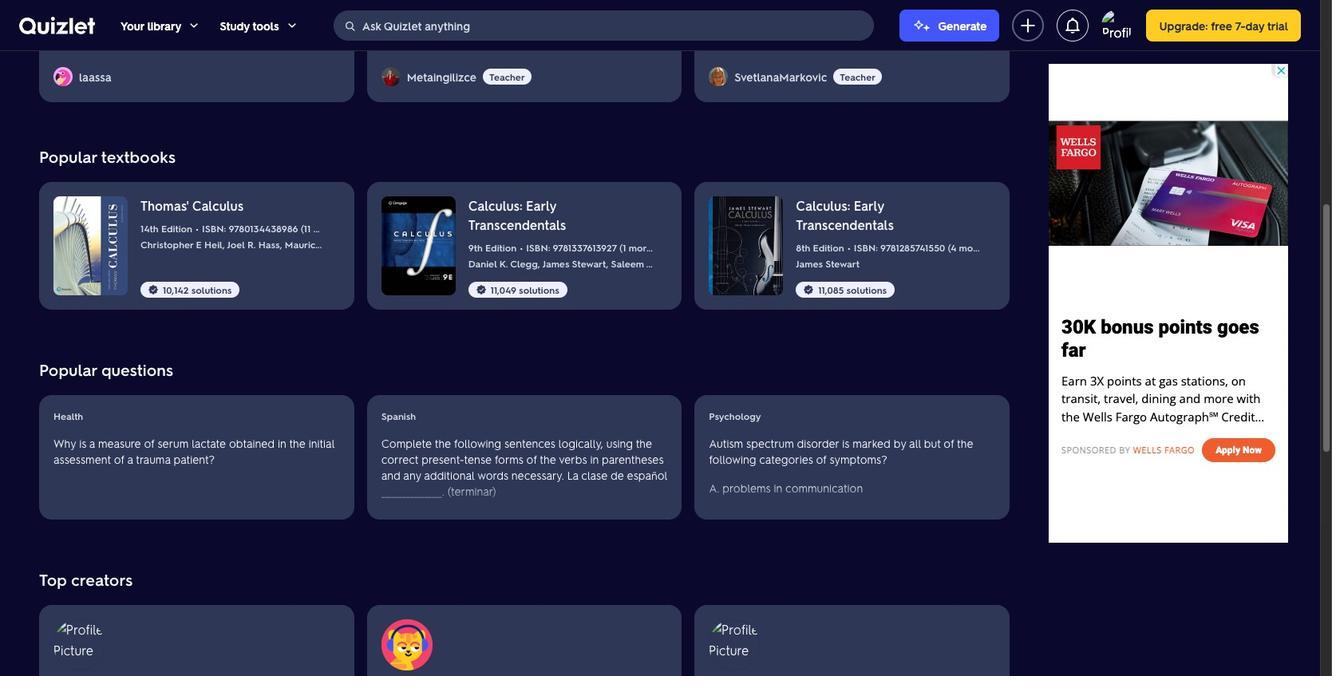 Task type: locate. For each thing, give the bounding box(es) containing it.
a down the measure
[[127, 452, 133, 466]]

1 horizontal spatial caret down image
[[286, 19, 298, 32]]

calculus: early transcendentals 9th edition • isbn: 9781337613927 (1 more) daniel k. clegg, james stewart, saleem watson
[[468, 197, 680, 270]]

0 horizontal spatial isbn:
[[202, 222, 226, 235]]

2 calculus: from the left
[[796, 197, 850, 214]]

early inside calculus: early transcendentals 8th edition • isbn: 9781285741550 (4 more) james stewart
[[854, 197, 884, 214]]

the inside autism spectrum disorder is marked by all but of the following categories of symptoms?
[[957, 436, 973, 450]]

edition for calculus: early transcendentals 8th edition • isbn: 9781285741550 (4 more) james stewart
[[813, 241, 844, 254]]

isbn: up stewart
[[854, 241, 878, 254]]

• up stewart
[[848, 241, 851, 254]]

is
[[79, 436, 86, 450], [842, 436, 850, 450]]

solutions
[[191, 283, 232, 296], [519, 283, 559, 296], [847, 283, 887, 296]]

caret down image for library
[[188, 19, 201, 32]]

joel
[[227, 238, 245, 251]]

1 horizontal spatial calculus: early transcendentals link
[[796, 196, 983, 235]]

(terminar)
[[448, 484, 496, 498]]

in right obtained
[[278, 436, 286, 450]]

more) inside calculus: early transcendentals 9th edition • isbn: 9781337613927 (1 more) daniel k. clegg, james stewart, saleem watson
[[629, 241, 655, 254]]

popular up health
[[39, 359, 97, 380]]

None search field
[[333, 10, 874, 41]]

terms for 83 terms
[[73, 13, 99, 26]]

early inside calculus: early transcendentals 9th edition • isbn: 9781337613927 (1 more) daniel k. clegg, james stewart, saleem watson
[[526, 197, 557, 214]]

0 vertical spatial caret right image
[[984, 237, 1010, 263]]

teacher right metaingilizce link
[[489, 70, 525, 83]]

verified stamp image
[[147, 283, 160, 296], [475, 283, 487, 296]]

1 caret right image from the top
[[984, 237, 1010, 263]]

a.
[[709, 481, 720, 495]]

sparkle image
[[913, 16, 932, 35]]

calculus: early transcendentals link for calculus: early transcendentals 9th edition • isbn: 9781337613927 (1 more) daniel k. clegg, james stewart, saleem watson
[[468, 196, 655, 235]]

terms right 83
[[73, 13, 99, 26]]

more) for calculus: early transcendentals 9th edition • isbn: 9781337613927 (1 more) daniel k. clegg, james stewart, saleem watson
[[629, 241, 655, 254]]

questions
[[101, 359, 173, 380]]

0 horizontal spatial caret down image
[[188, 19, 201, 32]]

7-
[[1235, 18, 1246, 32]]

search image
[[344, 20, 357, 32]]

1 horizontal spatial edition
[[485, 241, 517, 254]]

2 early from the left
[[854, 197, 884, 214]]

0 horizontal spatial teacher
[[489, 70, 525, 83]]

any
[[403, 468, 421, 482]]

edition up christopher
[[161, 222, 192, 235]]

forms
[[495, 452, 524, 466]]

0 horizontal spatial calculus: early transcendentals link
[[468, 196, 655, 235]]

popular for popular questions
[[39, 359, 97, 380]]

caret down image right library
[[188, 19, 201, 32]]

of down 'sentences' at the left
[[527, 452, 537, 466]]

1 quizlet image from the top
[[19, 16, 95, 35]]

1 horizontal spatial following
[[709, 452, 756, 466]]

calculus: early transcendentals link up the '9781285741550'
[[796, 196, 983, 235]]

svetlanamarkovic
[[735, 69, 827, 84]]

1 terms from the left
[[73, 13, 99, 26]]

de
[[611, 468, 624, 482]]

in
[[278, 436, 286, 450], [590, 452, 599, 466], [774, 481, 783, 495], [760, 509, 769, 524]]

caret right image for popular questions
[[984, 449, 1010, 475]]

Search text field
[[362, 10, 870, 41]]

0 horizontal spatial following
[[454, 436, 501, 450]]

calculus: inside calculus: early transcendentals 8th edition • isbn: 9781285741550 (4 more) james stewart
[[796, 197, 850, 214]]

la
[[567, 468, 578, 482]]

1 vertical spatial following
[[709, 452, 756, 466]]

0 horizontal spatial edition
[[161, 222, 192, 235]]

logically,
[[559, 436, 603, 450]]

1 vertical spatial popular
[[39, 359, 97, 380]]

caret down image inside your library button
[[188, 19, 201, 32]]

0 horizontal spatial early
[[526, 197, 557, 214]]

calculus: early transcendentals link for calculus: early transcendentals 8th edition • isbn: 9781285741550 (4 more) james stewart
[[796, 196, 983, 235]]

e
[[196, 238, 202, 251]]

2 popular from the top
[[39, 359, 97, 380]]

laassa
[[79, 69, 112, 84]]

2 solutions from the left
[[519, 283, 559, 296]]

categories
[[759, 452, 813, 466]]

1 horizontal spatial transcendentals
[[796, 216, 894, 233]]

2 caret down image from the left
[[286, 19, 298, 32]]

calculus: early transcendentals 8th edition • isbn: 9781285741550 (4 more) james stewart
[[796, 197, 985, 270]]

3 solutions from the left
[[847, 283, 887, 296]]

1 horizontal spatial terms
[[401, 13, 427, 26]]

0 vertical spatial popular
[[39, 146, 97, 167]]

0 horizontal spatial more)
[[313, 222, 340, 235]]

83 terms
[[60, 13, 99, 26]]

1 popular from the top
[[39, 146, 97, 167]]

2 teacher from the left
[[840, 70, 876, 83]]

1 teacher from the left
[[489, 70, 525, 83]]

1 is from the left
[[79, 436, 86, 450]]

symptoms?
[[830, 452, 888, 466]]

trial
[[1268, 18, 1288, 32]]

caret right image for popular textbooks
[[984, 237, 1010, 263]]

edition inside calculus: early transcendentals 9th edition • isbn: 9781337613927 (1 more) daniel k. clegg, james stewart, saleem watson
[[485, 241, 517, 254]]

2 caret right image from the top
[[984, 449, 1010, 475]]

teacher right the svetlanamarkovic link
[[840, 70, 876, 83]]

isbn: up "heil,"
[[202, 222, 226, 235]]

your
[[121, 18, 144, 32]]

upgrade: free 7-day trial button
[[1147, 9, 1301, 41]]

verified stamp image left 11,049
[[475, 283, 487, 296]]

terms
[[73, 13, 99, 26], [401, 13, 427, 26]]

0 horizontal spatial transcendentals
[[468, 216, 566, 233]]

10,142
[[163, 283, 189, 296]]

1 horizontal spatial teacher
[[840, 70, 876, 83]]

james right clegg,
[[543, 257, 569, 270]]

calculus: early transcendentals link up 9781337613927
[[468, 196, 655, 235]]

teacher for metaingilizce
[[489, 70, 525, 83]]

isbn: inside calculus: early transcendentals 8th edition • isbn: 9781285741550 (4 more) james stewart
[[854, 241, 878, 254]]

the
[[289, 436, 306, 450], [435, 436, 451, 450], [636, 436, 652, 450], [957, 436, 973, 450], [540, 452, 556, 466]]

• up the e
[[196, 222, 199, 235]]

early up clegg,
[[526, 197, 557, 214]]

calculus: up 9th
[[468, 197, 523, 214]]

0 horizontal spatial a
[[89, 436, 95, 450]]

teacher
[[489, 70, 525, 83], [840, 70, 876, 83]]

early for calculus: early transcendentals 9th edition • isbn: 9781337613927 (1 more) daniel k. clegg, james stewart, saleem watson
[[526, 197, 557, 214]]

1 vertical spatial a
[[127, 452, 133, 466]]

edition inside thomas' calculus 14th edition • isbn: 9780134438986 (11 more) christopher e heil, joel r. hass, maurice d. weir
[[161, 222, 192, 235]]

1 horizontal spatial calculus:
[[796, 197, 850, 214]]

profile picture image
[[1102, 9, 1134, 41], [53, 67, 73, 86], [381, 67, 400, 86], [709, 67, 728, 86], [53, 619, 105, 671], [381, 619, 432, 671], [709, 619, 760, 671]]

a. problems in communication
[[709, 481, 863, 495]]

popular left textbooks on the left of the page
[[39, 146, 97, 167]]

transcendentals for calculus: early transcendentals 8th edition • isbn: 9781285741550 (4 more) james stewart
[[796, 216, 894, 233]]

early
[[526, 197, 557, 214], [854, 197, 884, 214]]

_________________.
[[381, 484, 444, 498]]

2 transcendentals from the left
[[796, 216, 894, 233]]

edition inside calculus: early transcendentals 8th edition • isbn: 9781285741550 (4 more) james stewart
[[813, 241, 844, 254]]

problems
[[723, 481, 771, 495]]

terms right 38
[[401, 13, 427, 26]]

initial
[[309, 436, 335, 450]]

verified stamp image left 10,142
[[147, 283, 160, 296]]

• inside calculus: early transcendentals 8th edition • isbn: 9781285741550 (4 more) james stewart
[[848, 241, 851, 254]]

is up symptoms?
[[842, 436, 850, 450]]

1 horizontal spatial verified stamp image
[[475, 283, 487, 296]]

more) right (4
[[959, 241, 985, 254]]

following inside complete the following sentences logically, using the correct present-tense forms of the verbs in parentheses and any additional words necessary. la clase de español _________________. (terminar)
[[454, 436, 501, 450]]

0 vertical spatial following
[[454, 436, 501, 450]]

2 terms from the left
[[401, 13, 427, 26]]

isbn: inside calculus: early transcendentals 9th edition • isbn: 9781337613927 (1 more) daniel k. clegg, james stewart, saleem watson
[[526, 241, 550, 254]]

2 horizontal spatial edition
[[813, 241, 844, 254]]

2 verified stamp image from the left
[[475, 283, 487, 296]]

calculus: up 8th
[[796, 197, 850, 214]]

james down 8th
[[796, 257, 823, 270]]

2 calculus: early transcendentals link from the left
[[796, 196, 983, 235]]

transcendentals up stewart
[[796, 216, 894, 233]]

d.
[[324, 238, 332, 251]]

early up the '9781285741550'
[[854, 197, 884, 214]]

using
[[607, 436, 633, 450]]

2 james from the left
[[796, 257, 823, 270]]

1 horizontal spatial james
[[796, 257, 823, 270]]

transcendentals inside calculus: early transcendentals 9th edition • isbn: 9781337613927 (1 more) daniel k. clegg, james stewart, saleem watson
[[468, 216, 566, 233]]

1 horizontal spatial more)
[[629, 241, 655, 254]]

watson
[[646, 257, 680, 270]]

r.
[[247, 238, 256, 251]]

edition up stewart
[[813, 241, 844, 254]]

the left initial
[[289, 436, 306, 450]]

0 horizontal spatial james
[[543, 257, 569, 270]]

calculus:
[[468, 197, 523, 214], [796, 197, 850, 214]]

• up clegg,
[[520, 241, 523, 254]]

more) inside calculus: early transcendentals 8th edition • isbn: 9781285741550 (4 more) james stewart
[[959, 241, 985, 254]]

2 horizontal spatial isbn:
[[854, 241, 878, 254]]

calculus: inside calculus: early transcendentals 9th edition • isbn: 9781337613927 (1 more) daniel k. clegg, james stewart, saleem watson
[[468, 197, 523, 214]]

edition
[[161, 222, 192, 235], [485, 241, 517, 254], [813, 241, 844, 254]]

1 transcendentals from the left
[[468, 216, 566, 233]]

(1
[[619, 241, 626, 254]]

caret down image for tools
[[286, 19, 298, 32]]

following down the autism
[[709, 452, 756, 466]]

stewart,
[[572, 257, 609, 270]]

2 is from the left
[[842, 436, 850, 450]]

more) up d.
[[313, 222, 340, 235]]

caret right image right (4
[[984, 237, 1010, 263]]

1 calculus: early transcendentals link from the left
[[468, 196, 655, 235]]

following
[[454, 436, 501, 450], [709, 452, 756, 466]]

transcendentals inside calculus: early transcendentals 8th edition • isbn: 9781285741550 (4 more) james stewart
[[796, 216, 894, 233]]

1 caret down image from the left
[[188, 19, 201, 32]]

in up 'clase'
[[590, 452, 599, 466]]

b.
[[709, 509, 718, 524]]

transcendentals for calculus: early transcendentals 9th edition • isbn: 9781337613927 (1 more) daniel k. clegg, james stewart, saleem watson
[[468, 216, 566, 233]]

isbn:
[[202, 222, 226, 235], [526, 241, 550, 254], [854, 241, 878, 254]]

2 horizontal spatial more)
[[959, 241, 985, 254]]

1 horizontal spatial •
[[520, 241, 523, 254]]

tools
[[253, 18, 279, 32]]

0 horizontal spatial •
[[196, 222, 199, 235]]

1 horizontal spatial early
[[854, 197, 884, 214]]

transcendentals up clegg,
[[468, 216, 566, 233]]

Search field
[[334, 10, 874, 41]]

2 horizontal spatial solutions
[[847, 283, 887, 296]]

quizlet image
[[19, 16, 95, 35], [19, 17, 95, 35]]

0 horizontal spatial calculus:
[[468, 197, 523, 214]]

the right but
[[957, 436, 973, 450]]

trauma
[[136, 452, 171, 466]]

isbn: inside thomas' calculus 14th edition • isbn: 9780134438986 (11 more) christopher e heil, joel r. hass, maurice d. weir
[[202, 222, 226, 235]]

1 verified stamp image from the left
[[147, 283, 160, 296]]

edition up the k.
[[485, 241, 517, 254]]

more) right (1
[[629, 241, 655, 254]]

a up assessment
[[89, 436, 95, 450]]

0 vertical spatial a
[[89, 436, 95, 450]]

1 solutions from the left
[[191, 283, 232, 296]]

calculus: early transcendentals 9th edition by daniel k. clegg, james stewart, saleem watson image
[[381, 196, 456, 295]]

is up assessment
[[79, 436, 86, 450]]

caret right image right but
[[984, 449, 1010, 475]]

of down the measure
[[114, 452, 124, 466]]

of
[[144, 436, 155, 450], [944, 436, 954, 450], [114, 452, 124, 466], [527, 452, 537, 466], [816, 452, 827, 466]]

study tools
[[220, 18, 279, 32]]

transcendentals
[[468, 216, 566, 233], [796, 216, 894, 233]]

of up trauma
[[144, 436, 155, 450]]

•
[[196, 222, 199, 235], [520, 241, 523, 254], [848, 241, 851, 254]]

following up tense
[[454, 436, 501, 450]]

popular textbooks
[[39, 146, 176, 167]]

• inside calculus: early transcendentals 9th edition • isbn: 9781337613927 (1 more) daniel k. clegg, james stewart, saleem watson
[[520, 241, 523, 254]]

generate button
[[900, 9, 1000, 41]]

the up parentheses
[[636, 436, 652, 450]]

more)
[[313, 222, 340, 235], [629, 241, 655, 254], [959, 241, 985, 254]]

español
[[627, 468, 667, 482]]

isbn: up clegg,
[[526, 241, 550, 254]]

1 horizontal spatial is
[[842, 436, 850, 450]]

0 horizontal spatial is
[[79, 436, 86, 450]]

1 calculus: from the left
[[468, 197, 523, 214]]

solutions right 11,085
[[847, 283, 887, 296]]

calculus: early transcendentals link
[[468, 196, 655, 235], [796, 196, 983, 235]]

caret down image inside "study tools" button
[[286, 19, 298, 32]]

1 early from the left
[[526, 197, 557, 214]]

11,049 solutions
[[491, 283, 559, 296]]

in left social
[[760, 509, 769, 524]]

caret right image
[[984, 237, 1010, 263], [984, 449, 1010, 475]]

2 horizontal spatial •
[[848, 241, 851, 254]]

your library
[[121, 18, 182, 32]]

caret down image right tools in the left top of the page
[[286, 19, 298, 32]]

solutions right 10,142
[[191, 283, 232, 296]]

(4
[[948, 241, 957, 254]]

is inside why is a measure of serum lactate obtained in the initial assessment of a trauma patient?
[[79, 436, 86, 450]]

metaingilizce link
[[407, 69, 483, 84]]

caret down image
[[188, 19, 201, 32], [286, 19, 298, 32]]

solutions for calculus: early transcendentals 8th edition • isbn: 9781285741550 (4 more) james stewart
[[847, 283, 887, 296]]

marked
[[853, 436, 891, 450]]

0 horizontal spatial solutions
[[191, 283, 232, 296]]

1 horizontal spatial isbn:
[[526, 241, 550, 254]]

1 vertical spatial caret right image
[[984, 449, 1010, 475]]

complete the following sentences logically, using the correct present-tense forms of the verbs in parentheses and any additional words necessary. la clase de español _________________. (terminar)
[[381, 436, 667, 498]]

1 horizontal spatial solutions
[[519, 283, 559, 296]]

k.
[[500, 257, 508, 270]]

solutions down clegg,
[[519, 283, 559, 296]]

0 horizontal spatial verified stamp image
[[147, 283, 160, 296]]

1 james from the left
[[543, 257, 569, 270]]

the up present-
[[435, 436, 451, 450]]

9781285741550
[[881, 241, 945, 254]]

calculus: for calculus: early transcendentals 9th edition • isbn: 9781337613927 (1 more) daniel k. clegg, james stewart, saleem watson
[[468, 197, 523, 214]]

svetlanamarkovic link
[[735, 69, 834, 84]]

0 horizontal spatial terms
[[73, 13, 99, 26]]



Task type: describe. For each thing, give the bounding box(es) containing it.
generate
[[938, 18, 987, 32]]

verbs
[[559, 452, 587, 466]]

weir
[[335, 238, 355, 251]]

correct
[[381, 452, 418, 466]]

necessary.
[[512, 468, 564, 482]]

communication
[[786, 481, 863, 495]]

14th
[[141, 222, 159, 235]]

thomas' calculus 14th edition by christopher e heil, joel r. hass, maurice d. weir image
[[53, 196, 128, 295]]

why is a measure of serum lactate obtained in the initial assessment of a trauma patient? link
[[53, 435, 340, 467]]

top creators
[[39, 569, 133, 590]]

clegg,
[[510, 257, 540, 270]]

upgrade: free 7-day trial
[[1159, 18, 1288, 32]]

9th
[[468, 241, 483, 254]]

why
[[53, 436, 76, 450]]

following inside autism spectrum disorder is marked by all but of the following categories of symptoms?
[[709, 452, 756, 466]]

more) inside thomas' calculus 14th edition • isbn: 9780134438986 (11 more) christopher e heil, joel r. hass, maurice d. weir
[[313, 222, 340, 235]]

study tools button
[[220, 0, 298, 50]]

thomas' calculus 14th edition • isbn: 9780134438986 (11 more) christopher e heil, joel r. hass, maurice d. weir
[[141, 197, 355, 251]]

james inside calculus: early transcendentals 8th edition • isbn: 9781285741550 (4 more) james stewart
[[796, 257, 823, 270]]

11,085 solutions
[[819, 283, 887, 296]]

in inside why is a measure of serum lactate obtained in the initial assessment of a trauma patient?
[[278, 436, 286, 450]]

why is a measure of serum lactate obtained in the initial assessment of a trauma patient?
[[53, 436, 335, 466]]

psychology
[[709, 410, 761, 422]]

early for calculus: early transcendentals 8th edition • isbn: 9781285741550 (4 more) james stewart
[[854, 197, 884, 214]]

complete
[[381, 436, 432, 450]]

calculus: for calculus: early transcendentals 8th edition • isbn: 9781285741550 (4 more) james stewart
[[796, 197, 850, 214]]

upgrade:
[[1159, 18, 1208, 32]]

terms for 38 terms
[[401, 13, 427, 26]]

interactions
[[804, 509, 863, 524]]

heil,
[[204, 238, 225, 251]]

the up the necessary.
[[540, 452, 556, 466]]

38
[[388, 13, 399, 26]]

laassa link
[[79, 69, 118, 84]]

11,085
[[819, 283, 844, 296]]

popular questions
[[39, 359, 173, 380]]

daniel
[[468, 257, 497, 270]]

day
[[1246, 18, 1265, 32]]

saleem
[[611, 257, 644, 270]]

is inside autism spectrum disorder is marked by all but of the following categories of symptoms?
[[842, 436, 850, 450]]

advertisement region
[[1049, 64, 1288, 543]]

verified stamp image for 14th
[[147, 283, 160, 296]]

words
[[478, 468, 508, 482]]

of inside complete the following sentences logically, using the correct present-tense forms of the verbs in parentheses and any additional words necessary. la clase de español _________________. (terminar)
[[527, 452, 537, 466]]

textbooks
[[101, 146, 176, 167]]

create image
[[1019, 16, 1038, 35]]

serum
[[158, 436, 189, 450]]

maurice
[[285, 238, 321, 251]]

(11
[[301, 222, 311, 235]]

deficits
[[721, 509, 757, 524]]

calculus
[[192, 197, 244, 214]]

b. deficits in social interactions
[[709, 509, 863, 524]]

11,049
[[491, 283, 516, 296]]

isbn: for calculus: early transcendentals 9th edition • isbn: 9781337613927 (1 more) daniel k. clegg, james stewart, saleem watson
[[526, 241, 550, 254]]

autism
[[709, 436, 743, 450]]

health
[[53, 410, 83, 422]]

• for calculus: early transcendentals 8th edition • isbn: 9781285741550 (4 more) james stewart
[[848, 241, 851, 254]]

patient?
[[174, 452, 215, 466]]

parentheses
[[602, 452, 664, 466]]

of down disorder at the bottom right of the page
[[816, 452, 827, 466]]

• inside thomas' calculus 14th edition • isbn: 9780134438986 (11 more) christopher e heil, joel r. hass, maurice d. weir
[[196, 222, 199, 235]]

spectrum
[[746, 436, 794, 450]]

hass,
[[258, 238, 282, 251]]

complete the following sentences logically, using the correct present-tense forms of the verbs in parentheses and any additional words necessary. la clase de español _________________. (terminar) link
[[381, 435, 668, 499]]

• for calculus: early transcendentals 9th edition • isbn: 9781337613927 (1 more) daniel k. clegg, james stewart, saleem watson
[[520, 241, 523, 254]]

1 horizontal spatial a
[[127, 452, 133, 466]]

in inside complete the following sentences logically, using the correct present-tense forms of the verbs in parentheses and any additional words necessary. la clase de español _________________. (terminar)
[[590, 452, 599, 466]]

measure
[[98, 436, 141, 450]]

popular for popular textbooks
[[39, 146, 97, 167]]

9780134438986
[[229, 222, 298, 235]]

obtained
[[229, 436, 275, 450]]

clase
[[581, 468, 608, 482]]

by
[[894, 436, 906, 450]]

teacher for svetlanamarkovic
[[840, 70, 876, 83]]

thomas'
[[141, 197, 189, 214]]

verified stamp image for transcendentals
[[475, 283, 487, 296]]

9781337613927
[[553, 241, 617, 254]]

sentences
[[504, 436, 556, 450]]

social
[[772, 509, 801, 524]]

top
[[39, 569, 67, 590]]

calculus: early transcendentals 8th edition by james stewart image
[[709, 196, 783, 295]]

library
[[147, 18, 182, 32]]

free
[[1211, 18, 1233, 32]]

james inside calculus: early transcendentals 9th edition • isbn: 9781337613927 (1 more) daniel k. clegg, james stewart, saleem watson
[[543, 257, 569, 270]]

spanish
[[381, 410, 416, 422]]

solutions for thomas' calculus 14th edition • isbn: 9780134438986 (11 more) christopher e heil, joel r. hass, maurice d. weir
[[191, 283, 232, 296]]

autism spectrum disorder is marked by all but of the following categories of symptoms?
[[709, 436, 973, 466]]

edition for calculus: early transcendentals 9th edition • isbn: 9781337613927 (1 more) daniel k. clegg, james stewart, saleem watson
[[485, 241, 517, 254]]

10,142 solutions
[[163, 283, 232, 296]]

isbn: for calculus: early transcendentals 8th edition • isbn: 9781285741550 (4 more) james stewart
[[854, 241, 878, 254]]

of right but
[[944, 436, 954, 450]]

2 quizlet image from the top
[[19, 17, 95, 35]]

and
[[381, 468, 401, 482]]

more) for calculus: early transcendentals 8th edition • isbn: 9781285741550 (4 more) james stewart
[[959, 241, 985, 254]]

solutions for calculus: early transcendentals 9th edition • isbn: 9781337613927 (1 more) daniel k. clegg, james stewart, saleem watson
[[519, 283, 559, 296]]

additional
[[424, 468, 475, 482]]

tense
[[464, 452, 492, 466]]

your library button
[[121, 0, 201, 50]]

but
[[924, 436, 941, 450]]

stewart
[[826, 257, 860, 270]]

verified stamp image
[[803, 283, 815, 296]]

in up b. deficits in social interactions at right bottom
[[774, 481, 783, 495]]

83
[[60, 13, 71, 26]]

caret right image
[[984, 671, 1010, 676]]

present-
[[422, 452, 464, 466]]

thomas' calculus link
[[141, 196, 244, 216]]

38 terms
[[388, 13, 427, 26]]

the inside why is a measure of serum lactate obtained in the initial assessment of a trauma patient?
[[289, 436, 306, 450]]

assessment
[[53, 452, 111, 466]]

bell image
[[1064, 16, 1083, 35]]

all
[[909, 436, 921, 450]]



Task type: vqa. For each thing, say whether or not it's contained in the screenshot.
83 terms's terms
yes



